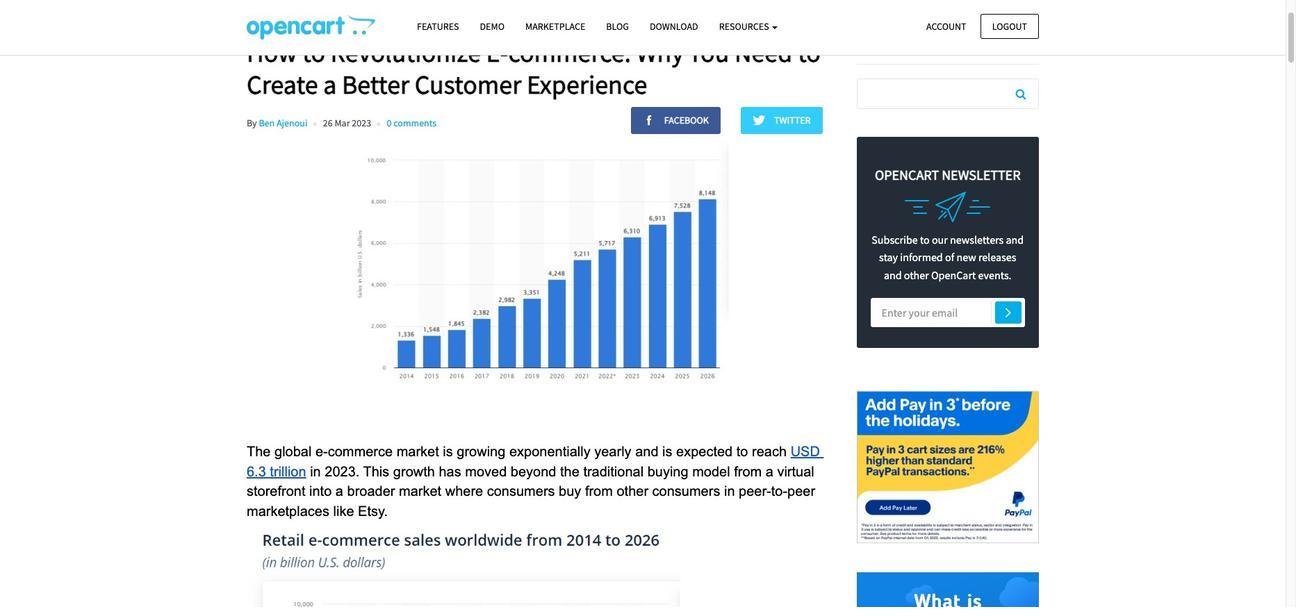 Task type: vqa. For each thing, say whether or not it's contained in the screenshot.
media
no



Task type: locate. For each thing, give the bounding box(es) containing it.
marketplace link
[[515, 15, 596, 39]]

2 vertical spatial and
[[635, 444, 658, 460]]

to
[[302, 36, 325, 69], [798, 36, 821, 69], [920, 232, 930, 246], [736, 444, 748, 460]]

market up 'growth'
[[397, 444, 439, 460]]

None text field
[[857, 79, 1038, 108]]

to inside subscribe to our newsletters and stay informed of new releases and other opencart events.
[[920, 232, 930, 246]]

other down traditional
[[617, 484, 648, 499]]

from up peer-
[[734, 464, 762, 479]]

features
[[417, 20, 459, 33]]

0 vertical spatial a
[[323, 68, 337, 100]]

1 horizontal spatial from
[[734, 464, 762, 479]]

0 vertical spatial from
[[734, 464, 762, 479]]

events.
[[978, 268, 1012, 282]]

you
[[689, 36, 729, 69]]

beyond
[[511, 464, 556, 479]]

to-
[[771, 484, 787, 499]]

growing
[[457, 444, 505, 460]]

1 vertical spatial market
[[399, 484, 441, 499]]

0 vertical spatial other
[[904, 268, 929, 282]]

a up 26
[[323, 68, 337, 100]]

in left peer-
[[724, 484, 735, 499]]

has
[[439, 464, 461, 479]]

expected
[[676, 444, 733, 460]]

demo link
[[469, 15, 515, 39]]

need
[[734, 36, 792, 69]]

1 horizontal spatial in
[[724, 484, 735, 499]]

0 vertical spatial market
[[397, 444, 439, 460]]

features link
[[407, 15, 469, 39]]

other down "informed"
[[904, 268, 929, 282]]

in
[[310, 464, 321, 479], [724, 484, 735, 499]]

opencart up "subscribe"
[[875, 166, 939, 183]]

2 is from the left
[[662, 444, 672, 460]]

is up 'has'
[[443, 444, 453, 460]]

trillion
[[270, 464, 306, 479]]

market down 'growth'
[[399, 484, 441, 499]]

to right how
[[302, 36, 325, 69]]

and down stay at the top of the page
[[884, 268, 902, 282]]

1 vertical spatial and
[[884, 268, 902, 282]]

from down traditional
[[585, 484, 613, 499]]

create
[[247, 68, 318, 100]]

other inside in 2023. this growth has moved beyond the traditional buying model from a virtual storefront into a broader market where consumers buy from other consumers in peer-to-peer marketplaces like etsy.
[[617, 484, 648, 499]]

1 horizontal spatial is
[[662, 444, 672, 460]]

from
[[734, 464, 762, 479], [585, 484, 613, 499]]

0 horizontal spatial in
[[310, 464, 321, 479]]

consumers down "beyond"
[[487, 484, 555, 499]]

stay
[[879, 250, 898, 264]]

better
[[342, 68, 409, 100]]

2023.
[[325, 464, 360, 479]]

0 horizontal spatial and
[[635, 444, 658, 460]]

other inside subscribe to our newsletters and stay informed of new releases and other opencart events.
[[904, 268, 929, 282]]

releases
[[978, 250, 1016, 264]]

social twitter image
[[753, 114, 772, 127]]

buying
[[647, 464, 688, 479]]

storefront
[[247, 484, 305, 499]]

market inside in 2023. this growth has moved beyond the traditional buying model from a virtual storefront into a broader market where consumers buy from other consumers in peer-to-peer marketplaces like etsy.
[[399, 484, 441, 499]]

opencart
[[875, 166, 939, 183], [931, 268, 976, 282]]

Enter your email text field
[[870, 298, 1025, 327]]

1 horizontal spatial consumers
[[652, 484, 720, 499]]

2 consumers from the left
[[652, 484, 720, 499]]

opencart newsletter
[[875, 166, 1021, 183]]

1 horizontal spatial and
[[884, 268, 902, 282]]

twitter
[[772, 114, 811, 127]]

opencart cloud image
[[856, 572, 1039, 607]]

to left our
[[920, 232, 930, 246]]

mar
[[335, 117, 350, 129]]

commerce
[[328, 444, 393, 460]]

0 horizontal spatial other
[[617, 484, 648, 499]]

1 is from the left
[[443, 444, 453, 460]]

is up 'buying'
[[662, 444, 672, 460]]

informed
[[900, 250, 943, 264]]

a
[[323, 68, 337, 100], [766, 464, 773, 479], [336, 484, 343, 499]]

and up 'buying'
[[635, 444, 658, 460]]

opencart down of
[[931, 268, 976, 282]]

where
[[445, 484, 483, 499]]

newsletter
[[942, 166, 1021, 183]]

reach
[[752, 444, 787, 460]]

consumers
[[487, 484, 555, 499], [652, 484, 720, 499]]

blog
[[606, 20, 629, 33]]

in up into
[[310, 464, 321, 479]]

a down reach
[[766, 464, 773, 479]]

moved
[[465, 464, 507, 479]]

0 comments
[[387, 117, 437, 129]]

marketplaces
[[247, 504, 329, 519]]

and up the releases
[[1006, 232, 1024, 246]]

market
[[397, 444, 439, 460], [399, 484, 441, 499]]

26
[[323, 117, 333, 129]]

search articles
[[856, 36, 942, 54]]

usd 6.3 trillion
[[247, 444, 824, 479]]

newsletters
[[950, 232, 1004, 246]]

peer
[[787, 484, 815, 499]]

0 horizontal spatial consumers
[[487, 484, 555, 499]]

1 vertical spatial other
[[617, 484, 648, 499]]

blog link
[[596, 15, 639, 39]]

other
[[904, 268, 929, 282], [617, 484, 648, 499]]

etsy.
[[358, 504, 388, 519]]

0 horizontal spatial is
[[443, 444, 453, 460]]

1 vertical spatial a
[[766, 464, 773, 479]]

to left reach
[[736, 444, 748, 460]]

by
[[247, 117, 257, 129]]

1 vertical spatial opencart
[[931, 268, 976, 282]]

the global e-commerce market is growing exponentially yearly and is expected to reach
[[247, 444, 787, 460]]

angle right image
[[1005, 304, 1011, 321]]

usd
[[791, 444, 820, 460]]

a right into
[[336, 484, 343, 499]]

0 horizontal spatial from
[[585, 484, 613, 499]]

1 horizontal spatial other
[[904, 268, 929, 282]]

consumers down 'buying'
[[652, 484, 720, 499]]

1 vertical spatial in
[[724, 484, 735, 499]]

revolutionize
[[331, 36, 481, 69]]

0 vertical spatial and
[[1006, 232, 1024, 246]]

virtual
[[777, 464, 814, 479]]



Task type: describe. For each thing, give the bounding box(es) containing it.
search image
[[1016, 88, 1026, 99]]

1 vertical spatial from
[[585, 484, 613, 499]]

marketplace
[[525, 20, 585, 33]]

new
[[957, 250, 976, 264]]

logout link
[[980, 14, 1039, 39]]

this
[[363, 464, 389, 479]]

facebook link
[[631, 107, 721, 134]]

experience
[[527, 68, 647, 100]]

broader
[[347, 484, 395, 499]]

2 horizontal spatial and
[[1006, 232, 1024, 246]]

articles
[[899, 36, 942, 54]]

twitter link
[[741, 107, 822, 134]]

the
[[560, 464, 579, 479]]

exponentially
[[509, 444, 590, 460]]

opencart inside subscribe to our newsletters and stay informed of new releases and other opencart events.
[[931, 268, 976, 282]]

by ben ajenoui
[[247, 117, 307, 129]]

usd 6.3 trillion link
[[247, 443, 824, 480]]

like
[[333, 504, 354, 519]]

ajenoui
[[277, 117, 307, 129]]

our
[[932, 232, 948, 246]]

growth
[[393, 464, 435, 479]]

into
[[309, 484, 332, 499]]

download
[[650, 20, 698, 33]]

why
[[636, 36, 684, 69]]

0 vertical spatial in
[[310, 464, 321, 479]]

traditional
[[583, 464, 644, 479]]

resources link
[[709, 15, 788, 39]]

key insights every e-commerce platform need to consider image
[[247, 15, 375, 40]]

social facebook image
[[643, 114, 662, 127]]

ben
[[259, 117, 275, 129]]

global
[[274, 444, 312, 460]]

commerce:
[[508, 36, 631, 69]]

demo
[[480, 20, 504, 33]]

customer
[[415, 68, 521, 100]]

logout
[[992, 20, 1027, 32]]

how
[[247, 36, 297, 69]]

comments
[[394, 117, 437, 129]]

yearly
[[594, 444, 631, 460]]

2023
[[352, 117, 371, 129]]

e-
[[315, 444, 328, 460]]

how to revolutionize e-commerce: why you need to create a better customer experience
[[247, 36, 821, 100]]

ben ajenoui link
[[259, 117, 307, 129]]

resources
[[719, 20, 771, 33]]

a inside how to revolutionize e-commerce: why you need to create a better customer experience
[[323, 68, 337, 100]]

0
[[387, 117, 392, 129]]

buy
[[559, 484, 581, 499]]

model
[[692, 464, 730, 479]]

of
[[945, 250, 954, 264]]

0 vertical spatial opencart
[[875, 166, 939, 183]]

to right need
[[798, 36, 821, 69]]

the
[[247, 444, 271, 460]]

1 consumers from the left
[[487, 484, 555, 499]]

paypal blog image
[[856, 376, 1039, 559]]

6.3
[[247, 464, 266, 479]]

e-
[[486, 36, 508, 69]]

2 vertical spatial a
[[336, 484, 343, 499]]

account link
[[915, 14, 978, 39]]

download link
[[639, 15, 709, 39]]

peer-
[[739, 484, 771, 499]]

0 comments link
[[387, 117, 437, 129]]

in 2023. this growth has moved beyond the traditional buying model from a virtual storefront into a broader market where consumers buy from other consumers in peer-to-peer marketplaces like etsy.
[[247, 464, 819, 519]]

subscribe to our newsletters and stay informed of new releases and other opencart events.
[[872, 232, 1024, 282]]

subscribe
[[872, 232, 918, 246]]

search
[[856, 36, 896, 54]]

account
[[926, 20, 966, 32]]

26 mar 2023
[[323, 117, 371, 129]]

facebook
[[662, 114, 709, 127]]



